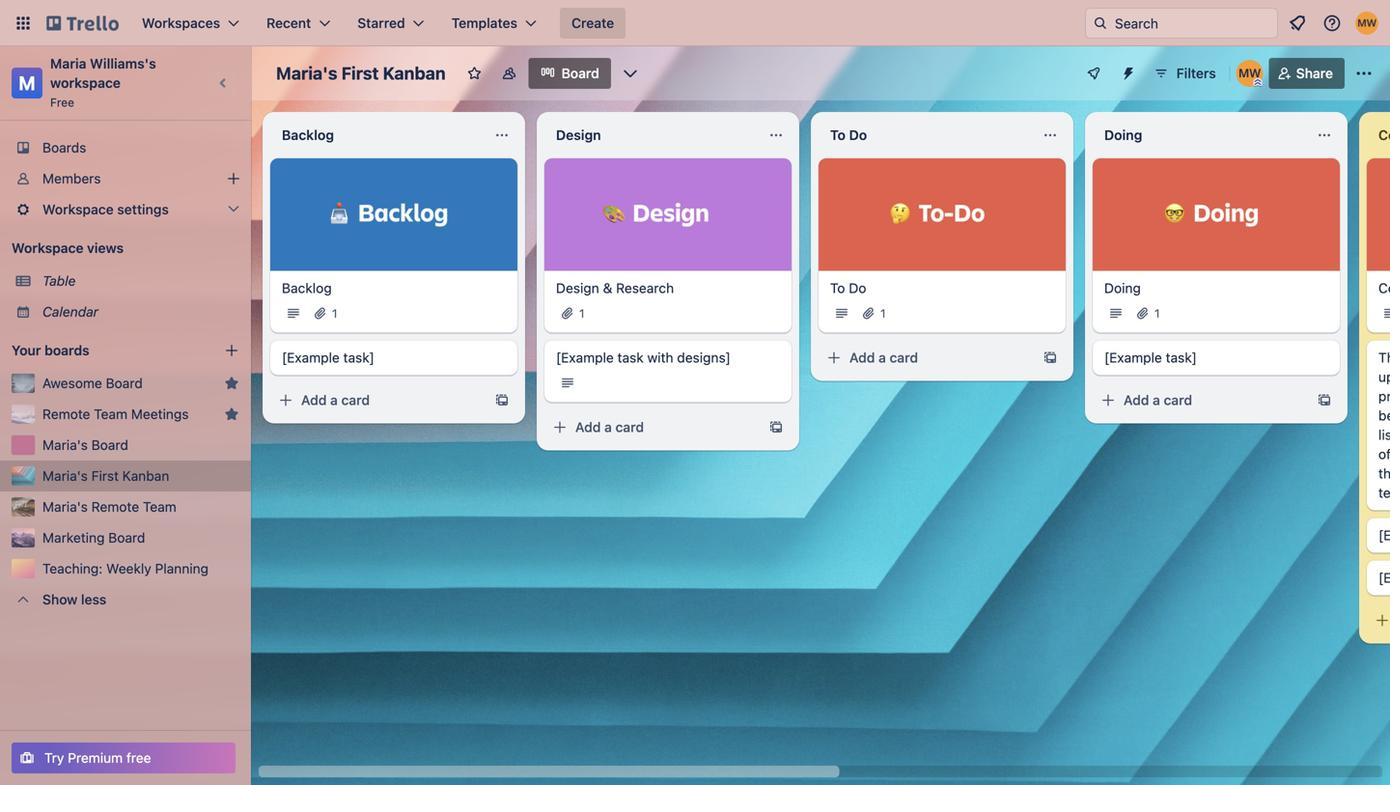 Task type: vqa. For each thing, say whether or not it's contained in the screenshot.
the leftmost Color: blue, title: "IT" element
no



Task type: describe. For each thing, give the bounding box(es) containing it.
Search field
[[1108, 9, 1277, 38]]

filters
[[1177, 65, 1216, 81]]

0 horizontal spatial maria's first kanban
[[42, 468, 169, 484]]

awesome
[[42, 375, 102, 391]]

maria's for maria's first kanban link
[[42, 468, 88, 484]]

maria
[[50, 56, 86, 71]]

try premium free
[[44, 750, 151, 766]]

card for to do
[[890, 350, 918, 366]]

less
[[81, 591, 106, 607]]

to do for to do 'link'
[[830, 280, 867, 296]]

card for doing
[[1164, 392, 1193, 408]]

2 [e link from the top
[[1379, 568, 1390, 588]]

to for "to do" text field
[[830, 127, 846, 143]]

create from template… image for design
[[769, 420, 784, 435]]

starred icon image for awesome board
[[224, 376, 239, 391]]

your boards with 7 items element
[[12, 339, 195, 362]]

a for to do
[[879, 350, 886, 366]]

calendar link
[[42, 302, 239, 322]]

maria's first kanban link
[[42, 466, 239, 486]]

with
[[647, 350, 674, 366]]

co for co text box
[[1379, 127, 1390, 143]]

teaching: weekly planning
[[42, 561, 209, 576]]

add for design
[[575, 419, 601, 435]]

[example task] for backlog
[[282, 350, 375, 366]]

views
[[87, 240, 124, 256]]

create from template… image for doing
[[1317, 393, 1333, 408]]

teaching: weekly planning link
[[42, 559, 239, 578]]

marketing board
[[42, 530, 145, 546]]

recent
[[267, 15, 311, 31]]

williams's
[[90, 56, 156, 71]]

maria's first kanban inside board name text field
[[276, 63, 446, 84]]

maria's remote team link
[[42, 497, 239, 517]]

1 horizontal spatial remote
[[91, 499, 139, 515]]

add a card for doing
[[1124, 392, 1193, 408]]

add a card button for doing
[[1093, 385, 1309, 416]]

starred
[[358, 15, 405, 31]]

maria's board link
[[42, 435, 239, 455]]

Design text field
[[545, 120, 757, 151]]

weekly
[[106, 561, 151, 576]]

show menu image
[[1355, 64, 1374, 83]]

team inside button
[[94, 406, 128, 422]]

your boards
[[12, 342, 89, 358]]

1 [e link from the top
[[1379, 526, 1390, 545]]

templates button
[[440, 8, 548, 39]]

customize views image
[[621, 64, 640, 83]]

1 horizontal spatial team
[[143, 499, 176, 515]]

table
[[42, 273, 76, 289]]

maria williams (mariawilliams94) image
[[1356, 12, 1379, 35]]

board left customize views icon
[[562, 65, 599, 81]]

create button
[[560, 8, 626, 39]]

design & research
[[556, 280, 674, 296]]

[example task] for doing
[[1105, 350, 1197, 366]]

your
[[12, 342, 41, 358]]

add a card button for design
[[545, 412, 761, 443]]

task
[[618, 350, 644, 366]]

star or unstar board image
[[467, 66, 482, 81]]

boards link
[[0, 132, 251, 163]]

workspace navigation collapse icon image
[[210, 70, 238, 97]]

workspaces
[[142, 15, 220, 31]]

th link
[[1379, 348, 1390, 503]]

0 horizontal spatial first
[[91, 468, 119, 484]]

Doing text field
[[1093, 120, 1305, 151]]

boards
[[44, 342, 89, 358]]

add a card for backlog
[[301, 392, 370, 408]]

Backlog text field
[[270, 120, 483, 151]]

to do link
[[830, 279, 1054, 298]]

designs]
[[677, 350, 731, 366]]

calendar
[[42, 304, 98, 320]]

boards
[[42, 140, 86, 155]]

maria's for maria's remote team link at the left of the page
[[42, 499, 88, 515]]

premium
[[68, 750, 123, 766]]

free
[[50, 96, 74, 109]]

starred button
[[346, 8, 436, 39]]

primary element
[[0, 0, 1390, 46]]

board for maria's board
[[91, 437, 128, 453]]

search image
[[1093, 15, 1108, 31]]

show
[[42, 591, 78, 607]]

m
[[19, 71, 35, 94]]

a for doing
[[1153, 392, 1161, 408]]

2 [example from the left
[[556, 350, 614, 366]]

co for co "link"
[[1379, 280, 1390, 296]]

planning
[[155, 561, 209, 576]]

backlog link
[[282, 279, 506, 298]]

0 notifications image
[[1286, 12, 1309, 35]]

remote team meetings
[[42, 406, 189, 422]]

m link
[[12, 68, 42, 98]]

do for to do 'link'
[[849, 280, 867, 296]]

remote inside button
[[42, 406, 90, 422]]

[example task with designs] link
[[556, 348, 780, 367]]

free
[[126, 750, 151, 766]]

show less
[[42, 591, 106, 607]]

maria's board
[[42, 437, 128, 453]]

board for marketing board
[[108, 530, 145, 546]]

members
[[42, 170, 101, 186]]

maria williams's workspace free
[[50, 56, 160, 109]]

1 for backlog
[[332, 307, 338, 320]]

marketing
[[42, 530, 105, 546]]



Task type: locate. For each thing, give the bounding box(es) containing it.
to for to do 'link'
[[830, 280, 845, 296]]

add a card button for to do
[[819, 342, 1035, 373]]

add a card for design
[[575, 419, 644, 435]]

add a card for to do
[[850, 350, 918, 366]]

workspace visible image
[[502, 66, 517, 81]]

back to home image
[[46, 8, 119, 39]]

to do inside text field
[[830, 127, 867, 143]]

[example task] link for backlog
[[282, 348, 506, 367]]

do inside to do 'link'
[[849, 280, 867, 296]]

workspace for workspace views
[[12, 240, 84, 256]]

1 co from the top
[[1379, 127, 1390, 143]]

add a card button for backlog
[[270, 385, 487, 416]]

1 vertical spatial co
[[1379, 280, 1390, 296]]

1 horizontal spatial [example
[[556, 350, 614, 366]]

0 vertical spatial starred icon image
[[224, 376, 239, 391]]

1 horizontal spatial first
[[342, 63, 379, 84]]

1 task] from the left
[[343, 350, 375, 366]]

To Do text field
[[819, 120, 1031, 151]]

design left & on the top of page
[[556, 280, 599, 296]]

1
[[332, 307, 338, 320], [579, 307, 585, 320], [881, 307, 886, 320], [1155, 307, 1160, 320]]

workspace inside popup button
[[42, 201, 114, 217]]

research
[[616, 280, 674, 296]]

1 vertical spatial starred icon image
[[224, 407, 239, 422]]

show less button
[[0, 584, 251, 615]]

doing
[[1105, 127, 1143, 143], [1105, 280, 1141, 296]]

1 design from the top
[[556, 127, 601, 143]]

th
[[1379, 350, 1390, 501]]

doing for doing link
[[1105, 280, 1141, 296]]

0 horizontal spatial create from template… image
[[769, 420, 784, 435]]

design for design
[[556, 127, 601, 143]]

team down maria's first kanban link
[[143, 499, 176, 515]]

maria's for maria's board link
[[42, 437, 88, 453]]

3 [example from the left
[[1105, 350, 1162, 366]]

1 for to do
[[881, 307, 886, 320]]

0 vertical spatial do
[[849, 127, 867, 143]]

0 horizontal spatial [example task]
[[282, 350, 375, 366]]

design & research link
[[556, 279, 780, 298]]

0 vertical spatial team
[[94, 406, 128, 422]]

1 1 from the left
[[332, 307, 338, 320]]

first down starred
[[342, 63, 379, 84]]

1 vertical spatial design
[[556, 280, 599, 296]]

0 horizontal spatial remote
[[42, 406, 90, 422]]

0 vertical spatial doing
[[1105, 127, 1143, 143]]

workspace for workspace settings
[[42, 201, 114, 217]]

0 vertical spatial workspace
[[42, 201, 114, 217]]

maria's down the maria's board
[[42, 468, 88, 484]]

&
[[603, 280, 613, 296]]

2 to do from the top
[[830, 280, 867, 296]]

[example task] link
[[282, 348, 506, 367], [1105, 348, 1329, 367]]

1 [example from the left
[[282, 350, 340, 366]]

do
[[849, 127, 867, 143], [849, 280, 867, 296]]

design
[[556, 127, 601, 143], [556, 280, 599, 296]]

1 starred icon image from the top
[[224, 376, 239, 391]]

1 down design & research
[[579, 307, 585, 320]]

workspace up table
[[12, 240, 84, 256]]

0 vertical spatial maria's first kanban
[[276, 63, 446, 84]]

1 horizontal spatial create from template… image
[[1317, 393, 1333, 408]]

3 1 from the left
[[881, 307, 886, 320]]

2 do from the top
[[849, 280, 867, 296]]

[example
[[282, 350, 340, 366], [556, 350, 614, 366], [1105, 350, 1162, 366]]

0 vertical spatial to
[[830, 127, 846, 143]]

maria's
[[276, 63, 338, 84], [42, 437, 88, 453], [42, 468, 88, 484], [42, 499, 88, 515]]

1 down doing link
[[1155, 307, 1160, 320]]

maria's inside board name text field
[[276, 63, 338, 84]]

recent button
[[255, 8, 342, 39]]

backlog for backlog text box
[[282, 127, 334, 143]]

0 horizontal spatial task]
[[343, 350, 375, 366]]

first
[[342, 63, 379, 84], [91, 468, 119, 484]]

[example task] down backlog link
[[282, 350, 375, 366]]

add for doing
[[1124, 392, 1149, 408]]

doing for the doing "text field"
[[1105, 127, 1143, 143]]

add
[[850, 350, 875, 366], [301, 392, 327, 408], [1124, 392, 1149, 408], [575, 419, 601, 435]]

1 vertical spatial [e link
[[1379, 568, 1390, 588]]

maria's first kanban down starred
[[276, 63, 446, 84]]

0 horizontal spatial [example task] link
[[282, 348, 506, 367]]

create from template… image
[[494, 393, 510, 408], [1317, 393, 1333, 408]]

4 1 from the left
[[1155, 307, 1160, 320]]

1 create from template… image from the left
[[494, 393, 510, 408]]

power ups image
[[1086, 66, 1101, 81]]

add a card
[[850, 350, 918, 366], [301, 392, 370, 408], [1124, 392, 1193, 408], [575, 419, 644, 435]]

first up maria's remote team
[[91, 468, 119, 484]]

backlog for backlog link
[[282, 280, 332, 296]]

1 down backlog link
[[332, 307, 338, 320]]

starred icon image for remote team meetings
[[224, 407, 239, 422]]

open information menu image
[[1323, 14, 1342, 33]]

workspace settings button
[[0, 194, 251, 225]]

0 vertical spatial first
[[342, 63, 379, 84]]

maria's remote team
[[42, 499, 176, 515]]

meetings
[[131, 406, 189, 422]]

this member is an admin of this board. image
[[1254, 78, 1263, 87]]

0 horizontal spatial create from template… image
[[494, 393, 510, 408]]

workspace
[[50, 75, 121, 91]]

add for to do
[[850, 350, 875, 366]]

maria's down the recent dropdown button
[[276, 63, 338, 84]]

task] for doing
[[1166, 350, 1197, 366]]

1 vertical spatial doing
[[1105, 280, 1141, 296]]

2 doing from the top
[[1105, 280, 1141, 296]]

do for "to do" text field
[[849, 127, 867, 143]]

1 [example task] link from the left
[[282, 348, 506, 367]]

to do
[[830, 127, 867, 143], [830, 280, 867, 296]]

0 vertical spatial design
[[556, 127, 601, 143]]

1 vertical spatial to do
[[830, 280, 867, 296]]

team
[[94, 406, 128, 422], [143, 499, 176, 515]]

maria's down the remote team meetings
[[42, 437, 88, 453]]

a
[[879, 350, 886, 366], [330, 392, 338, 408], [1153, 392, 1161, 408], [605, 419, 612, 435]]

1 [e from the top
[[1379, 527, 1390, 543]]

[example task] link for doing
[[1105, 348, 1329, 367]]

1 down to do 'link'
[[881, 307, 886, 320]]

co link
[[1379, 279, 1390, 298]]

marketing board link
[[42, 528, 239, 547]]

team down awesome board
[[94, 406, 128, 422]]

workspace down members
[[42, 201, 114, 217]]

templates
[[452, 15, 518, 31]]

card for backlog
[[341, 392, 370, 408]]

table link
[[42, 271, 239, 291]]

1 for doing
[[1155, 307, 1160, 320]]

1 vertical spatial [e
[[1379, 570, 1390, 586]]

share
[[1296, 65, 1333, 81]]

task] down doing link
[[1166, 350, 1197, 366]]

1 vertical spatial workspace
[[12, 240, 84, 256]]

board up remote team meetings button
[[106, 375, 143, 391]]

[e
[[1379, 527, 1390, 543], [1379, 570, 1390, 586]]

2 co from the top
[[1379, 280, 1390, 296]]

[example for backlog
[[282, 350, 340, 366]]

share button
[[1269, 58, 1345, 89]]

0 vertical spatial [e link
[[1379, 526, 1390, 545]]

1 to do from the top
[[830, 127, 867, 143]]

board for awesome board
[[106, 375, 143, 391]]

try
[[44, 750, 64, 766]]

starred icon image
[[224, 376, 239, 391], [224, 407, 239, 422]]

1 horizontal spatial task]
[[1166, 350, 1197, 366]]

workspace views
[[12, 240, 124, 256]]

workspace settings
[[42, 201, 169, 217]]

1 horizontal spatial [example task] link
[[1105, 348, 1329, 367]]

settings
[[117, 201, 169, 217]]

doing link
[[1105, 279, 1329, 298]]

0 vertical spatial co
[[1379, 127, 1390, 143]]

[example task with designs]
[[556, 350, 731, 366]]

1 vertical spatial remote
[[91, 499, 139, 515]]

1 vertical spatial do
[[849, 280, 867, 296]]

do inside "to do" text field
[[849, 127, 867, 143]]

backlog inside backlog text box
[[282, 127, 334, 143]]

0 vertical spatial kanban
[[383, 63, 446, 84]]

board up teaching: weekly planning
[[108, 530, 145, 546]]

co
[[1379, 127, 1390, 143], [1379, 280, 1390, 296]]

members link
[[0, 163, 251, 194]]

2 task] from the left
[[1166, 350, 1197, 366]]

1 to from the top
[[830, 127, 846, 143]]

automation image
[[1113, 58, 1140, 85]]

maria's up the marketing
[[42, 499, 88, 515]]

0 vertical spatial [e
[[1379, 527, 1390, 543]]

2 to from the top
[[830, 280, 845, 296]]

backlog
[[282, 127, 334, 143], [282, 280, 332, 296]]

1 [example task] from the left
[[282, 350, 375, 366]]

try premium free button
[[12, 743, 236, 773]]

[example task]
[[282, 350, 375, 366], [1105, 350, 1197, 366]]

0 vertical spatial create from template… image
[[1043, 350, 1058, 366]]

a for design
[[605, 419, 612, 435]]

2 [example task] link from the left
[[1105, 348, 1329, 367]]

0 vertical spatial to do
[[830, 127, 867, 143]]

board link
[[529, 58, 611, 89]]

board down the remote team meetings
[[91, 437, 128, 453]]

1 do from the top
[[849, 127, 867, 143]]

0 vertical spatial backlog
[[282, 127, 334, 143]]

add for backlog
[[301, 392, 327, 408]]

kanban down starred popup button
[[383, 63, 446, 84]]

0 horizontal spatial [example
[[282, 350, 340, 366]]

board
[[562, 65, 599, 81], [106, 375, 143, 391], [91, 437, 128, 453], [108, 530, 145, 546]]

0 vertical spatial remote
[[42, 406, 90, 422]]

awesome board button
[[42, 374, 216, 393]]

add a card button
[[819, 342, 1035, 373], [270, 385, 487, 416], [1093, 385, 1309, 416], [545, 412, 761, 443]]

2 starred icon image from the top
[[224, 407, 239, 422]]

1 backlog from the top
[[282, 127, 334, 143]]

to do for "to do" text field
[[830, 127, 867, 143]]

create
[[572, 15, 614, 31]]

to do inside 'link'
[[830, 280, 867, 296]]

to inside 'link'
[[830, 280, 845, 296]]

task]
[[343, 350, 375, 366], [1166, 350, 1197, 366]]

2 design from the top
[[556, 280, 599, 296]]

create from template… image
[[1043, 350, 1058, 366], [769, 420, 784, 435]]

remote down awesome at the left top
[[42, 406, 90, 422]]

create from template… image for backlog
[[494, 393, 510, 408]]

1 vertical spatial to
[[830, 280, 845, 296]]

maria williams (mariawilliams94) image
[[1237, 60, 1264, 87]]

kanban
[[383, 63, 446, 84], [122, 468, 169, 484]]

2 create from template… image from the left
[[1317, 393, 1333, 408]]

maria's first kanban up maria's remote team
[[42, 468, 169, 484]]

switch to… image
[[14, 14, 33, 33]]

1 horizontal spatial create from template… image
[[1043, 350, 1058, 366]]

1 vertical spatial first
[[91, 468, 119, 484]]

Board name text field
[[267, 58, 455, 89]]

[example task] link down backlog link
[[282, 348, 506, 367]]

card for design
[[616, 419, 644, 435]]

design inside text box
[[556, 127, 601, 143]]

0 horizontal spatial kanban
[[122, 468, 169, 484]]

[e link
[[1379, 526, 1390, 545], [1379, 568, 1390, 588]]

card
[[890, 350, 918, 366], [341, 392, 370, 408], [1164, 392, 1193, 408], [616, 419, 644, 435]]

remote team meetings button
[[42, 405, 216, 424]]

1 horizontal spatial [example task]
[[1105, 350, 1197, 366]]

design down "board" link
[[556, 127, 601, 143]]

teaching:
[[42, 561, 103, 576]]

kanban inside board name text field
[[383, 63, 446, 84]]

awesome board
[[42, 375, 143, 391]]

kanban down maria's board link
[[122, 468, 169, 484]]

design for design & research
[[556, 280, 599, 296]]

1 horizontal spatial maria's first kanban
[[276, 63, 446, 84]]

task] for backlog
[[343, 350, 375, 366]]

1 vertical spatial maria's first kanban
[[42, 468, 169, 484]]

1 vertical spatial backlog
[[282, 280, 332, 296]]

add board image
[[224, 343, 239, 358]]

2 [example task] from the left
[[1105, 350, 1197, 366]]

create from template… image for to do
[[1043, 350, 1058, 366]]

workspace
[[42, 201, 114, 217], [12, 240, 84, 256]]

1 vertical spatial kanban
[[122, 468, 169, 484]]

2 backlog from the top
[[282, 280, 332, 296]]

maria williams's workspace link
[[50, 56, 160, 91]]

[example task] down doing link
[[1105, 350, 1197, 366]]

doing inside "text field"
[[1105, 127, 1143, 143]]

a for backlog
[[330, 392, 338, 408]]

2 horizontal spatial [example
[[1105, 350, 1162, 366]]

1 vertical spatial team
[[143, 499, 176, 515]]

2 1 from the left
[[579, 307, 585, 320]]

0 horizontal spatial team
[[94, 406, 128, 422]]

filters button
[[1148, 58, 1222, 89]]

to inside text field
[[830, 127, 846, 143]]

1 horizontal spatial kanban
[[383, 63, 446, 84]]

Co text field
[[1367, 120, 1390, 151]]

2 [e from the top
[[1379, 570, 1390, 586]]

board inside button
[[106, 375, 143, 391]]

1 doing from the top
[[1105, 127, 1143, 143]]

[example task] link down doing link
[[1105, 348, 1329, 367]]

[example for doing
[[1105, 350, 1162, 366]]

first inside board name text field
[[342, 63, 379, 84]]

remote up marketing board
[[91, 499, 139, 515]]

task] down backlog link
[[343, 350, 375, 366]]

backlog inside backlog link
[[282, 280, 332, 296]]

1 vertical spatial create from template… image
[[769, 420, 784, 435]]

workspaces button
[[130, 8, 251, 39]]

co inside text box
[[1379, 127, 1390, 143]]

to
[[830, 127, 846, 143], [830, 280, 845, 296]]



